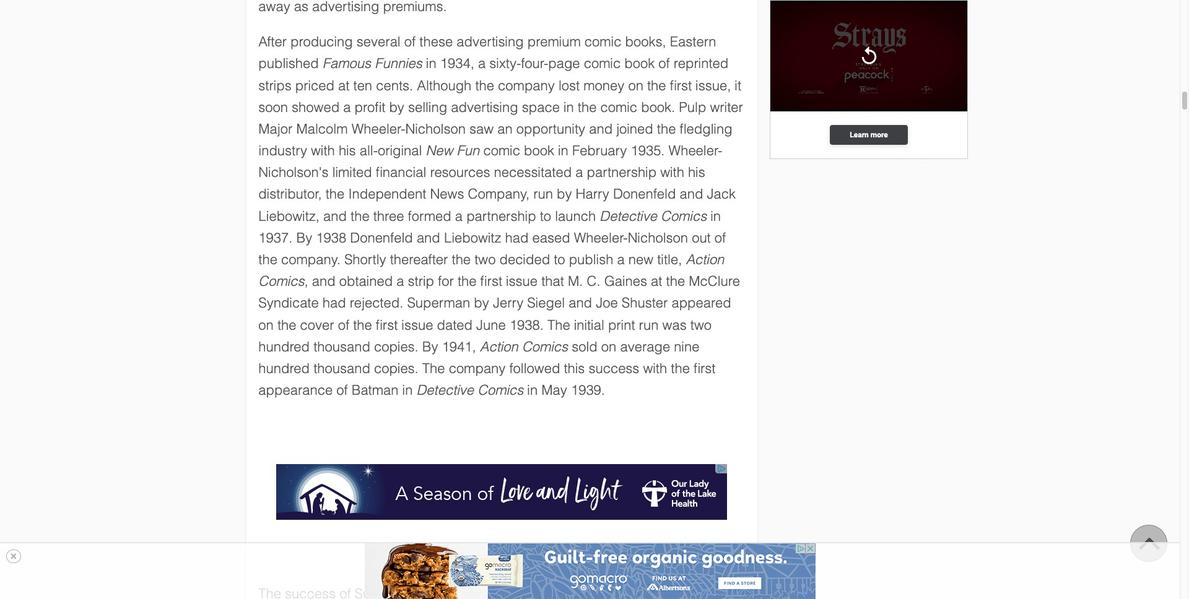 Task type: locate. For each thing, give the bounding box(es) containing it.
0 horizontal spatial wheeler-
[[352, 121, 405, 137]]

at inside , and obtained a strip for the first issue that m. c. gaines at the mcclure syndicate had rejected. superman by jerry siegel and joe shuster appeared on the cover of the first issue dated june 1938. the initial print run was two hundred thousand copies. by 1941,
[[651, 274, 662, 289]]

the inside sold on average nine hundred thousand copies. the company followed this success with the first appearance of batman in
[[422, 361, 445, 377]]

june
[[476, 317, 506, 333]]

1 vertical spatial hundred
[[258, 361, 310, 377]]

0 vertical spatial two
[[475, 252, 496, 268]]

action comics down 1938.
[[480, 339, 568, 355]]

action down june on the bottom
[[480, 339, 518, 355]]

advertising up sixty-
[[457, 34, 524, 50]]

detective for detective comics
[[600, 208, 657, 224]]

detective down the harry
[[600, 208, 657, 224]]

and left jack
[[680, 187, 703, 202]]

in down opportunity
[[558, 143, 568, 159]]

1 vertical spatial the
[[422, 361, 445, 377]]

1 horizontal spatial partnership
[[587, 165, 657, 180]]

1 vertical spatial at
[[651, 274, 662, 289]]

1 vertical spatial copies.
[[374, 361, 419, 377]]

0 horizontal spatial detective
[[416, 383, 474, 398]]

of inside in 1937. by 1938 donenfeld and liebowitz had eased wheeler-nicholson out of the company. shortly thereafter the two decided to publish a new title,
[[715, 230, 726, 246]]

1 horizontal spatial to
[[554, 252, 565, 268]]

0 horizontal spatial issue
[[401, 317, 433, 333]]

news
[[430, 187, 464, 202]]

1 horizontal spatial his
[[688, 165, 705, 180]]

his down the fledgling
[[688, 165, 705, 180]]

0 vertical spatial partnership
[[587, 165, 657, 180]]

on inside , and obtained a strip for the first issue that m. c. gaines at the mcclure syndicate had rejected. superman by jerry siegel and joe shuster appeared on the cover of the first issue dated june 1938. the initial print run was two hundred thousand copies. by 1941,
[[258, 317, 274, 333]]

0 horizontal spatial donenfeld
[[350, 230, 413, 246]]

a left sixty-
[[478, 56, 486, 71]]

1939.
[[571, 383, 605, 398]]

0 vertical spatial advertisement region
[[770, 0, 968, 186]]

and down formed
[[417, 230, 440, 246]]

saw
[[469, 121, 494, 137]]

two down liebowitz
[[475, 252, 496, 268]]

0 vertical spatial thousand
[[313, 339, 370, 355]]

0 horizontal spatial nicholson
[[405, 121, 466, 137]]

two
[[475, 252, 496, 268], [690, 317, 712, 333]]

by inside , and obtained a strip for the first issue that m. c. gaines at the mcclure syndicate had rejected. superman by jerry siegel and joe shuster appeared on the cover of the first issue dated june 1938. the initial print run was two hundred thousand copies. by 1941,
[[474, 296, 489, 311]]

in inside sold on average nine hundred thousand copies. the company followed this success with the first appearance of batman in
[[402, 383, 413, 398]]

hundred inside , and obtained a strip for the first issue that m. c. gaines at the mcclure syndicate had rejected. superman by jerry siegel and joe shuster appeared on the cover of the first issue dated june 1938. the initial print run was two hundred thousand copies. by 1941,
[[258, 339, 310, 355]]

1 horizontal spatial action
[[686, 252, 724, 268]]

1 vertical spatial run
[[639, 317, 659, 333]]

1 vertical spatial advertisement region
[[276, 465, 727, 520]]

to up eased at the top
[[540, 208, 551, 224]]

run
[[533, 187, 553, 202], [639, 317, 659, 333]]

donenfeld up detective comics
[[613, 187, 676, 202]]

2 vertical spatial with
[[643, 361, 667, 377]]

nicholson down detective comics
[[628, 230, 688, 246]]

2 copies. from the top
[[374, 361, 419, 377]]

liebowitz
[[444, 230, 501, 246]]

to up that at the left top
[[554, 252, 565, 268]]

with down malcolm
[[311, 143, 335, 159]]

by down cents.
[[389, 100, 404, 115]]

by up the company.
[[296, 230, 312, 246]]

1 vertical spatial his
[[688, 165, 705, 180]]

to inside in 1937. by 1938 donenfeld and liebowitz had eased wheeler-nicholson out of the company. shortly thereafter the two decided to publish a new title,
[[554, 252, 565, 268]]

0 vertical spatial run
[[533, 187, 553, 202]]

1 horizontal spatial by
[[422, 339, 438, 355]]

action down the out
[[686, 252, 724, 268]]

company
[[498, 78, 555, 93], [449, 361, 506, 377]]

by up june on the bottom
[[474, 296, 489, 311]]

by inside , and obtained a strip for the first issue that m. c. gaines at the mcclure syndicate had rejected. superman by jerry siegel and joe shuster appeared on the cover of the first issue dated june 1938. the initial print run was two hundred thousand copies. by 1941,
[[422, 339, 438, 355]]

1 thousand from the top
[[313, 339, 370, 355]]

priced
[[295, 78, 334, 93]]

0 vertical spatial company
[[498, 78, 555, 93]]

wheeler- inside comic book in february 1935. wheeler- nicholson's limited financial resources necessitated a partnership with his distributor, the independent news company, run by harry donenfeld and jack liebowitz, and the three formed a partnership to launch
[[669, 143, 722, 159]]

×
[[10, 550, 17, 564]]

1937.
[[258, 230, 293, 246]]

1 vertical spatial advertising
[[451, 100, 518, 115]]

0 vertical spatial on
[[628, 78, 643, 93]]

advertisement region
[[770, 0, 968, 186], [276, 465, 727, 520], [364, 544, 815, 600]]

0 vertical spatial issue
[[506, 274, 538, 289]]

on down syndicate
[[258, 317, 274, 333]]

1 vertical spatial action
[[480, 339, 518, 355]]

the down 1941,
[[422, 361, 445, 377]]

advertising up saw
[[451, 100, 518, 115]]

on up success
[[601, 339, 616, 355]]

average
[[620, 339, 670, 355]]

0 vertical spatial had
[[505, 230, 529, 246]]

1 vertical spatial company
[[449, 361, 506, 377]]

company,
[[468, 187, 530, 202]]

1 horizontal spatial wheeler-
[[574, 230, 628, 246]]

hundred down the cover
[[258, 339, 310, 355]]

by left 1941,
[[422, 339, 438, 355]]

0 vertical spatial nicholson
[[405, 121, 466, 137]]

by
[[296, 230, 312, 246], [422, 339, 438, 355]]

mcclure
[[689, 274, 740, 289]]

2 vertical spatial advertisement region
[[364, 544, 815, 600]]

with inside comic book in february 1935. wheeler- nicholson's limited financial resources necessitated a partnership with his distributor, the independent news company, run by harry donenfeld and jack liebowitz, and the three formed a partnership to launch
[[660, 165, 684, 180]]

sold on average nine hundred thousand copies. the company followed this success with the first appearance of batman in
[[258, 339, 716, 398]]

a inside in 1937. by 1938 donenfeld and liebowitz had eased wheeler-nicholson out of the company. shortly thereafter the two decided to publish a new title,
[[617, 252, 625, 268]]

the down 1937.
[[258, 252, 277, 268]]

0 horizontal spatial at
[[338, 78, 350, 93]]

comic
[[585, 34, 621, 50], [584, 56, 621, 71], [600, 100, 637, 115], [483, 143, 520, 159]]

wheeler- down the fledgling
[[669, 143, 722, 159]]

hundred
[[258, 339, 310, 355], [258, 361, 310, 377]]

hundred up the appearance
[[258, 361, 310, 377]]

2 horizontal spatial on
[[628, 78, 643, 93]]

of inside sold on average nine hundred thousand copies. the company followed this success with the first appearance of batman in
[[336, 383, 348, 398]]

1 horizontal spatial two
[[690, 317, 712, 333]]

wheeler- inside in 1934, a sixty-four-page comic book of reprinted strips priced at ten cents. although the company lost money on the first issue, it soon showed a profit by selling advertising space in the comic book. pulp writer major malcolm wheeler-nicholson saw an opportunity and joined the fledgling industry with his all-original
[[352, 121, 405, 137]]

of down 'books,'
[[659, 56, 670, 71]]

four-
[[521, 56, 548, 71]]

1 horizontal spatial detective
[[600, 208, 657, 224]]

wheeler- up "publish"
[[574, 230, 628, 246]]

issue down the superman
[[401, 317, 433, 333]]

to inside comic book in february 1935. wheeler- nicholson's limited financial resources necessitated a partnership with his distributor, the independent news company, run by harry donenfeld and jack liebowitz, and the three formed a partnership to launch
[[540, 208, 551, 224]]

copies. inside , and obtained a strip for the first issue that m. c. gaines at the mcclure syndicate had rejected. superman by jerry siegel and joe shuster appeared on the cover of the first issue dated june 1938. the initial print run was two hundred thousand copies. by 1941,
[[374, 339, 419, 355]]

0 vertical spatial action
[[686, 252, 724, 268]]

company down 1941,
[[449, 361, 506, 377]]

1 horizontal spatial nicholson
[[628, 230, 688, 246]]

1 vertical spatial to
[[554, 252, 565, 268]]

batman
[[352, 383, 399, 398]]

0 vertical spatial the
[[548, 317, 570, 333]]

in right batman
[[402, 383, 413, 398]]

opportunity
[[516, 121, 585, 137]]

1 vertical spatial on
[[258, 317, 274, 333]]

and down 'm.'
[[569, 296, 592, 311]]

for
[[438, 274, 454, 289]]

and right ,
[[312, 274, 335, 289]]

2 vertical spatial on
[[601, 339, 616, 355]]

ten
[[353, 78, 372, 93]]

0 vertical spatial at
[[338, 78, 350, 93]]

0 vertical spatial hundred
[[258, 339, 310, 355]]

in down 'these'
[[426, 56, 436, 71]]

a left "strip"
[[397, 274, 404, 289]]

the
[[475, 78, 494, 93], [647, 78, 666, 93], [578, 100, 597, 115], [657, 121, 676, 137], [326, 187, 345, 202], [351, 208, 370, 224], [258, 252, 277, 268], [452, 252, 471, 268], [458, 274, 477, 289], [666, 274, 685, 289], [277, 317, 296, 333], [353, 317, 372, 333], [671, 361, 690, 377]]

0 vertical spatial book
[[624, 56, 655, 71]]

0 vertical spatial detective
[[600, 208, 657, 224]]

1 hundred from the top
[[258, 339, 310, 355]]

company down four-
[[498, 78, 555, 93]]

0 vertical spatial by
[[296, 230, 312, 246]]

harry
[[576, 187, 609, 202]]

fledgling
[[680, 121, 732, 137]]

, and obtained a strip for the first issue that m. c. gaines at the mcclure syndicate had rejected. superman by jerry siegel and joe shuster appeared on the cover of the first issue dated june 1938. the initial print run was two hundred thousand copies. by 1941,
[[258, 274, 740, 355]]

books,
[[625, 34, 666, 50]]

1 vertical spatial action comics
[[480, 339, 568, 355]]

thousand up batman
[[313, 361, 370, 377]]

1 vertical spatial partnership
[[466, 208, 536, 224]]

on up book.
[[628, 78, 643, 93]]

comics up syndicate
[[258, 274, 304, 289]]

the right 'for'
[[458, 274, 477, 289]]

1 vertical spatial book
[[524, 143, 554, 159]]

decided
[[500, 252, 550, 268]]

1 vertical spatial detective
[[416, 383, 474, 398]]

1 horizontal spatial had
[[505, 230, 529, 246]]

the down the siegel
[[548, 317, 570, 333]]

distributor,
[[258, 187, 322, 202]]

1 vertical spatial two
[[690, 317, 712, 333]]

his left all-
[[339, 143, 356, 159]]

detective comics in may 1939.
[[416, 383, 605, 398]]

issue
[[506, 274, 538, 289], [401, 317, 433, 333]]

0 horizontal spatial book
[[524, 143, 554, 159]]

first down nine
[[694, 361, 716, 377]]

of
[[404, 34, 416, 50], [659, 56, 670, 71], [715, 230, 726, 246], [338, 317, 349, 333], [336, 383, 348, 398]]

2 horizontal spatial by
[[557, 187, 572, 202]]

pulp
[[679, 100, 706, 115]]

and
[[589, 121, 613, 137], [680, 187, 703, 202], [323, 208, 347, 224], [417, 230, 440, 246], [312, 274, 335, 289], [569, 296, 592, 311]]

had up the cover
[[323, 296, 346, 311]]

1 horizontal spatial on
[[601, 339, 616, 355]]

comic down an
[[483, 143, 520, 159]]

of up funnies on the top of the page
[[404, 34, 416, 50]]

the
[[548, 317, 570, 333], [422, 361, 445, 377]]

in down jack
[[710, 208, 721, 224]]

1 vertical spatial nicholson
[[628, 230, 688, 246]]

nine
[[674, 339, 699, 355]]

1 horizontal spatial by
[[474, 296, 489, 311]]

by up launch
[[557, 187, 572, 202]]

2 vertical spatial wheeler-
[[574, 230, 628, 246]]

0 horizontal spatial by
[[389, 100, 404, 115]]

2 hundred from the top
[[258, 361, 310, 377]]

0 horizontal spatial had
[[323, 296, 346, 311]]

1 horizontal spatial at
[[651, 274, 662, 289]]

2 horizontal spatial wheeler-
[[669, 143, 722, 159]]

issue down decided
[[506, 274, 538, 289]]

at up the shuster
[[651, 274, 662, 289]]

a
[[478, 56, 486, 71], [343, 100, 351, 115], [576, 165, 583, 180], [455, 208, 463, 224], [617, 252, 625, 268], [397, 274, 404, 289]]

1 copies. from the top
[[374, 339, 419, 355]]

0 vertical spatial donenfeld
[[613, 187, 676, 202]]

of right the out
[[715, 230, 726, 246]]

thousand
[[313, 339, 370, 355], [313, 361, 370, 377]]

0 vertical spatial his
[[339, 143, 356, 159]]

a left the profit on the top of the page
[[343, 100, 351, 115]]

comics
[[661, 208, 707, 224], [258, 274, 304, 289], [522, 339, 568, 355], [478, 383, 524, 398]]

jack
[[707, 187, 736, 202]]

advertising inside after producing several of these advertising premium comic books, eastern published
[[457, 34, 524, 50]]

by
[[389, 100, 404, 115], [557, 187, 572, 202], [474, 296, 489, 311]]

1 vertical spatial donenfeld
[[350, 230, 413, 246]]

0 horizontal spatial to
[[540, 208, 551, 224]]

the inside sold on average nine hundred thousand copies. the company followed this success with the first appearance of batman in
[[671, 361, 690, 377]]

0 horizontal spatial by
[[296, 230, 312, 246]]

comic inside comic book in february 1935. wheeler- nicholson's limited financial resources necessitated a partnership with his distributor, the independent news company, run by harry donenfeld and jack liebowitz, and the three formed a partnership to launch
[[483, 143, 520, 159]]

thousand down the cover
[[313, 339, 370, 355]]

and up 1938
[[323, 208, 347, 224]]

by inside comic book in february 1935. wheeler- nicholson's limited financial resources necessitated a partnership with his distributor, the independent news company, run by harry donenfeld and jack liebowitz, and the three formed a partnership to launch
[[557, 187, 572, 202]]

several
[[357, 34, 401, 50]]

1 horizontal spatial the
[[548, 317, 570, 333]]

partnership down company, at the top
[[466, 208, 536, 224]]

0 vertical spatial with
[[311, 143, 335, 159]]

nicholson up new on the top left
[[405, 121, 466, 137]]

hundred inside sold on average nine hundred thousand copies. the company followed this success with the first appearance of batman in
[[258, 361, 310, 377]]

book inside comic book in february 1935. wheeler- nicholson's limited financial resources necessitated a partnership with his distributor, the independent news company, run by harry donenfeld and jack liebowitz, and the three formed a partnership to launch
[[524, 143, 554, 159]]

0 vertical spatial wheeler-
[[352, 121, 405, 137]]

strips
[[258, 78, 292, 93]]

advertising inside in 1934, a sixty-four-page comic book of reprinted strips priced at ten cents. although the company lost money on the first issue, it soon showed a profit by selling advertising space in the comic book. pulp writer major malcolm wheeler-nicholson saw an opportunity and joined the fledgling industry with his all-original
[[451, 100, 518, 115]]

money
[[584, 78, 624, 93]]

of left batman
[[336, 383, 348, 398]]

0 vertical spatial copies.
[[374, 339, 419, 355]]

1 horizontal spatial donenfeld
[[613, 187, 676, 202]]

malcolm
[[296, 121, 348, 137]]

on
[[628, 78, 643, 93], [258, 317, 274, 333], [601, 339, 616, 355]]

issue,
[[696, 78, 731, 93]]

partnership down february
[[587, 165, 657, 180]]

had up decided
[[505, 230, 529, 246]]

2 thousand from the top
[[313, 361, 370, 377]]

0 horizontal spatial on
[[258, 317, 274, 333]]

detective
[[600, 208, 657, 224], [416, 383, 474, 398]]

donenfeld down three
[[350, 230, 413, 246]]

a left new
[[617, 252, 625, 268]]

of right the cover
[[338, 317, 349, 333]]

1 vertical spatial had
[[323, 296, 346, 311]]

0 vertical spatial by
[[389, 100, 404, 115]]

first up pulp
[[670, 78, 692, 93]]

0 horizontal spatial two
[[475, 252, 496, 268]]

book up necessitated
[[524, 143, 554, 159]]

comic inside after producing several of these advertising premium comic books, eastern published
[[585, 34, 621, 50]]

wheeler- down the profit on the top of the page
[[352, 121, 405, 137]]

action comics up the jerry
[[258, 252, 724, 289]]

resources
[[430, 165, 490, 180]]

two down appeared on the right
[[690, 317, 712, 333]]

at inside in 1934, a sixty-four-page comic book of reprinted strips priced at ten cents. although the company lost money on the first issue, it soon showed a profit by selling advertising space in the comic book. pulp writer major malcolm wheeler-nicholson saw an opportunity and joined the fledgling industry with his all-original
[[338, 78, 350, 93]]

detective down 1941,
[[416, 383, 474, 398]]

appearance
[[258, 383, 333, 398]]

his inside in 1934, a sixty-four-page comic book of reprinted strips priced at ten cents. although the company lost money on the first issue, it soon showed a profit by selling advertising space in the comic book. pulp writer major malcolm wheeler-nicholson saw an opportunity and joined the fledgling industry with his all-original
[[339, 143, 356, 159]]

0 horizontal spatial run
[[533, 187, 553, 202]]

copies. up batman
[[374, 361, 419, 377]]

1 vertical spatial by
[[557, 187, 572, 202]]

with down average
[[643, 361, 667, 377]]

copies. down rejected.
[[374, 339, 419, 355]]

thereafter
[[390, 252, 448, 268]]

the up book.
[[647, 78, 666, 93]]

the down liebowitz
[[452, 252, 471, 268]]

necessitated
[[494, 165, 572, 180]]

wheeler- inside in 1937. by 1938 donenfeld and liebowitz had eased wheeler-nicholson out of the company. shortly thereafter the two decided to publish a new title,
[[574, 230, 628, 246]]

with down 1935.
[[660, 165, 684, 180]]

0 vertical spatial advertising
[[457, 34, 524, 50]]

joined
[[616, 121, 653, 137]]

1 horizontal spatial book
[[624, 56, 655, 71]]

0 vertical spatial to
[[540, 208, 551, 224]]

with
[[311, 143, 335, 159], [660, 165, 684, 180], [643, 361, 667, 377]]

1 horizontal spatial run
[[639, 317, 659, 333]]

2 vertical spatial by
[[474, 296, 489, 311]]

company.
[[281, 252, 340, 268]]

1 vertical spatial by
[[422, 339, 438, 355]]

by inside in 1937. by 1938 donenfeld and liebowitz had eased wheeler-nicholson out of the company. shortly thereafter the two decided to publish a new title,
[[296, 230, 312, 246]]

financial
[[376, 165, 426, 180]]

and up february
[[589, 121, 613, 137]]

c.
[[587, 274, 600, 289]]

book down 'books,'
[[624, 56, 655, 71]]

of inside after producing several of these advertising premium comic books, eastern published
[[404, 34, 416, 50]]

comics inside action comics
[[258, 274, 304, 289]]

1 vertical spatial with
[[660, 165, 684, 180]]

title,
[[657, 252, 682, 268]]

1 vertical spatial thousand
[[313, 361, 370, 377]]

0 horizontal spatial his
[[339, 143, 356, 159]]

major
[[258, 121, 293, 137]]

first inside sold on average nine hundred thousand copies. the company followed this success with the first appearance of batman in
[[694, 361, 716, 377]]

fun
[[457, 143, 480, 159]]

run up average
[[639, 317, 659, 333]]

comic left 'books,'
[[585, 34, 621, 50]]

1 vertical spatial wheeler-
[[669, 143, 722, 159]]

0 horizontal spatial the
[[422, 361, 445, 377]]

the down nine
[[671, 361, 690, 377]]



Task type: describe. For each thing, give the bounding box(es) containing it.
two inside in 1937. by 1938 donenfeld and liebowitz had eased wheeler-nicholson out of the company. shortly thereafter the two decided to publish a new title,
[[475, 252, 496, 268]]

in 1934, a sixty-four-page comic book of reprinted strips priced at ten cents. although the company lost money on the first issue, it soon showed a profit by selling advertising space in the comic book. pulp writer major malcolm wheeler-nicholson saw an opportunity and joined the fledgling industry with his all-original
[[258, 56, 743, 159]]

may
[[541, 383, 567, 398]]

first inside in 1934, a sixty-four-page comic book of reprinted strips priced at ten cents. although the company lost money on the first issue, it soon showed a profit by selling advertising space in the comic book. pulp writer major malcolm wheeler-nicholson saw an opportunity and joined the fledgling industry with his all-original
[[670, 78, 692, 93]]

sixty-
[[489, 56, 521, 71]]

gaines
[[604, 274, 647, 289]]

eased
[[532, 230, 570, 246]]

had inside , and obtained a strip for the first issue that m. c. gaines at the mcclure syndicate had rejected. superman by jerry siegel and joe shuster appeared on the cover of the first issue dated june 1938. the initial print run was two hundred thousand copies. by 1941,
[[323, 296, 346, 311]]

comic down money
[[600, 100, 637, 115]]

after
[[258, 34, 287, 50]]

that
[[541, 274, 564, 289]]

donenfeld inside in 1937. by 1938 donenfeld and liebowitz had eased wheeler-nicholson out of the company. shortly thereafter the two decided to publish a new title,
[[350, 230, 413, 246]]

the down limited on the top left
[[326, 187, 345, 202]]

all-
[[360, 143, 378, 159]]

publish
[[569, 252, 613, 268]]

followed
[[509, 361, 560, 377]]

0 vertical spatial action comics
[[258, 252, 724, 289]]

thousand inside , and obtained a strip for the first issue that m. c. gaines at the mcclure syndicate had rejected. superman by jerry siegel and joe shuster appeared on the cover of the first issue dated june 1938. the initial print run was two hundred thousand copies. by 1941,
[[313, 339, 370, 355]]

launch
[[555, 208, 596, 224]]

superman
[[407, 296, 470, 311]]

success
[[589, 361, 639, 377]]

the down syndicate
[[277, 317, 296, 333]]

print
[[608, 317, 635, 333]]

company inside sold on average nine hundred thousand copies. the company followed this success with the first appearance of batman in
[[449, 361, 506, 377]]

shortly
[[344, 252, 386, 268]]

had inside in 1937. by 1938 donenfeld and liebowitz had eased wheeler-nicholson out of the company. shortly thereafter the two decided to publish a new title,
[[505, 230, 529, 246]]

formed
[[408, 208, 451, 224]]

jerry
[[493, 296, 523, 311]]

in left may
[[527, 383, 538, 398]]

1 vertical spatial issue
[[401, 317, 433, 333]]

thousand inside sold on average nine hundred thousand copies. the company followed this success with the first appearance of batman in
[[313, 361, 370, 377]]

company inside in 1934, a sixty-four-page comic book of reprinted strips priced at ten cents. although the company lost money on the first issue, it soon showed a profit by selling advertising space in the comic book. pulp writer major malcolm wheeler-nicholson saw an opportunity and joined the fledgling industry with his all-original
[[498, 78, 555, 93]]

detective comics
[[600, 208, 707, 224]]

copies. inside sold on average nine hundred thousand copies. the company followed this success with the first appearance of batman in
[[374, 361, 419, 377]]

an
[[497, 121, 513, 137]]

donenfeld inside comic book in february 1935. wheeler- nicholson's limited financial resources necessitated a partnership with his distributor, the independent news company, run by harry donenfeld and jack liebowitz, and the three formed a partnership to launch
[[613, 187, 676, 202]]

these
[[419, 34, 453, 50]]

first down rejected.
[[376, 317, 398, 333]]

the down the title,
[[666, 274, 685, 289]]

first up the jerry
[[480, 274, 502, 289]]

in inside comic book in february 1935. wheeler- nicholson's limited financial resources necessitated a partnership with his distributor, the independent news company, run by harry donenfeld and jack liebowitz, and the three formed a partnership to launch
[[558, 143, 568, 159]]

his inside comic book in february 1935. wheeler- nicholson's limited financial resources necessitated a partnership with his distributor, the independent news company, run by harry donenfeld and jack liebowitz, and the three formed a partnership to launch
[[688, 165, 705, 180]]

on inside sold on average nine hundred thousand copies. the company followed this success with the first appearance of batman in
[[601, 339, 616, 355]]

independent
[[348, 187, 426, 202]]

of inside in 1934, a sixty-four-page comic book of reprinted strips priced at ten cents. although the company lost money on the first issue, it soon showed a profit by selling advertising space in the comic book. pulp writer major malcolm wheeler-nicholson saw an opportunity and joined the fledgling industry with his all-original
[[659, 56, 670, 71]]

new fun
[[426, 143, 480, 159]]

industry
[[258, 143, 307, 159]]

1934,
[[440, 56, 474, 71]]

a up the harry
[[576, 165, 583, 180]]

soon
[[258, 100, 288, 115]]

sold
[[572, 339, 597, 355]]

,
[[304, 274, 308, 289]]

m.
[[568, 274, 583, 289]]

famous funnies
[[323, 56, 422, 71]]

with inside in 1934, a sixty-four-page comic book of reprinted strips priced at ten cents. although the company lost money on the first issue, it soon showed a profit by selling advertising space in the comic book. pulp writer major malcolm wheeler-nicholson saw an opportunity and joined the fledgling industry with his all-original
[[311, 143, 335, 159]]

profit
[[355, 100, 385, 115]]

in inside in 1937. by 1938 donenfeld and liebowitz had eased wheeler-nicholson out of the company. shortly thereafter the two decided to publish a new title,
[[710, 208, 721, 224]]

limited
[[332, 165, 372, 180]]

siegel
[[527, 296, 565, 311]]

a inside , and obtained a strip for the first issue that m. c. gaines at the mcclure syndicate had rejected. superman by jerry siegel and joe shuster appeared on the cover of the first issue dated june 1938. the initial print run was two hundred thousand copies. by 1941,
[[397, 274, 404, 289]]

producing
[[291, 34, 353, 50]]

selling
[[408, 100, 447, 115]]

in down lost
[[563, 100, 574, 115]]

new
[[426, 143, 453, 159]]

syndicate
[[258, 296, 319, 311]]

0 horizontal spatial partnership
[[466, 208, 536, 224]]

book.
[[641, 100, 675, 115]]

new
[[629, 252, 654, 268]]

with inside sold on average nine hundred thousand copies. the company followed this success with the first appearance of batman in
[[643, 361, 667, 377]]

by inside in 1934, a sixty-four-page comic book of reprinted strips priced at ten cents. although the company lost money on the first issue, it soon showed a profit by selling advertising space in the comic book. pulp writer major malcolm wheeler-nicholson saw an opportunity and joined the fledgling industry with his all-original
[[389, 100, 404, 115]]

1938.
[[510, 317, 544, 333]]

0 horizontal spatial action
[[480, 339, 518, 355]]

cover
[[300, 317, 334, 333]]

showed
[[292, 100, 339, 115]]

published
[[258, 56, 319, 71]]

out
[[692, 230, 711, 246]]

run inside , and obtained a strip for the first issue that m. c. gaines at the mcclure syndicate had rejected. superman by jerry siegel and joe shuster appeared on the cover of the first issue dated june 1938. the initial print run was two hundred thousand copies. by 1941,
[[639, 317, 659, 333]]

original
[[378, 143, 422, 159]]

appeared
[[672, 296, 731, 311]]

nicholson inside in 1937. by 1938 donenfeld and liebowitz had eased wheeler-nicholson out of the company. shortly thereafter the two decided to publish a new title,
[[628, 230, 688, 246]]

comics down the followed
[[478, 383, 524, 398]]

the inside , and obtained a strip for the first issue that m. c. gaines at the mcclure syndicate had rejected. superman by jerry siegel and joe shuster appeared on the cover of the first issue dated june 1938. the initial print run was two hundred thousand copies. by 1941,
[[548, 317, 570, 333]]

detective for detective comics in may 1939.
[[416, 383, 474, 398]]

three
[[373, 208, 404, 224]]

nicholson's
[[258, 165, 329, 180]]

lost
[[559, 78, 580, 93]]

comics up the out
[[661, 208, 707, 224]]

in 1937. by 1938 donenfeld and liebowitz had eased wheeler-nicholson out of the company. shortly thereafter the two decided to publish a new title,
[[258, 208, 726, 268]]

and inside in 1934, a sixty-four-page comic book of reprinted strips priced at ten cents. although the company lost money on the first issue, it soon showed a profit by selling advertising space in the comic book. pulp writer major malcolm wheeler-nicholson saw an opportunity and joined the fledgling industry with his all-original
[[589, 121, 613, 137]]

joe
[[596, 296, 618, 311]]

nicholson inside in 1934, a sixty-four-page comic book of reprinted strips priced at ten cents. although the company lost money on the first issue, it soon showed a profit by selling advertising space in the comic book. pulp writer major malcolm wheeler-nicholson saw an opportunity and joined the fledgling industry with his all-original
[[405, 121, 466, 137]]

premium
[[528, 34, 581, 50]]

1935.
[[631, 143, 665, 159]]

1 horizontal spatial issue
[[506, 274, 538, 289]]

it
[[735, 78, 741, 93]]

although
[[417, 78, 472, 93]]

cents.
[[376, 78, 413, 93]]

two inside , and obtained a strip for the first issue that m. c. gaines at the mcclure syndicate had rejected. superman by jerry siegel and joe shuster appeared on the cover of the first issue dated june 1938. the initial print run was two hundred thousand copies. by 1941,
[[690, 317, 712, 333]]

a down news
[[455, 208, 463, 224]]

funnies
[[375, 56, 422, 71]]

book inside in 1934, a sixty-four-page comic book of reprinted strips priced at ten cents. although the company lost money on the first issue, it soon showed a profit by selling advertising space in the comic book. pulp writer major malcolm wheeler-nicholson saw an opportunity and joined the fledgling industry with his all-original
[[624, 56, 655, 71]]

the down sixty-
[[475, 78, 494, 93]]

run inside comic book in february 1935. wheeler- nicholson's limited financial resources necessitated a partnership with his distributor, the independent news company, run by harry donenfeld and jack liebowitz, and the three formed a partnership to launch
[[533, 187, 553, 202]]

rejected.
[[350, 296, 403, 311]]

the down money
[[578, 100, 597, 115]]

february
[[572, 143, 627, 159]]

comic up money
[[584, 56, 621, 71]]

writer
[[710, 100, 743, 115]]

page
[[548, 56, 580, 71]]

and inside in 1937. by 1938 donenfeld and liebowitz had eased wheeler-nicholson out of the company. shortly thereafter the two decided to publish a new title,
[[417, 230, 440, 246]]

comics up the followed
[[522, 339, 568, 355]]

the left three
[[351, 208, 370, 224]]

shuster
[[622, 296, 668, 311]]

the down rejected.
[[353, 317, 372, 333]]

after producing several of these advertising premium comic books, eastern published
[[258, 34, 716, 71]]

on inside in 1934, a sixty-four-page comic book of reprinted strips priced at ten cents. although the company lost money on the first issue, it soon showed a profit by selling advertising space in the comic book. pulp writer major malcolm wheeler-nicholson saw an opportunity and joined the fledgling industry with his all-original
[[628, 78, 643, 93]]

the down book.
[[657, 121, 676, 137]]

this
[[564, 361, 585, 377]]

of inside , and obtained a strip for the first issue that m. c. gaines at the mcclure syndicate had rejected. superman by jerry siegel and joe shuster appeared on the cover of the first issue dated june 1938. the initial print run was two hundred thousand copies. by 1941,
[[338, 317, 349, 333]]

reprinted
[[674, 56, 729, 71]]

liebowitz,
[[258, 208, 320, 224]]

dated
[[437, 317, 473, 333]]

space
[[522, 100, 560, 115]]

1941,
[[442, 339, 476, 355]]



Task type: vqa. For each thing, say whether or not it's contained in the screenshot.
Action Comics
yes



